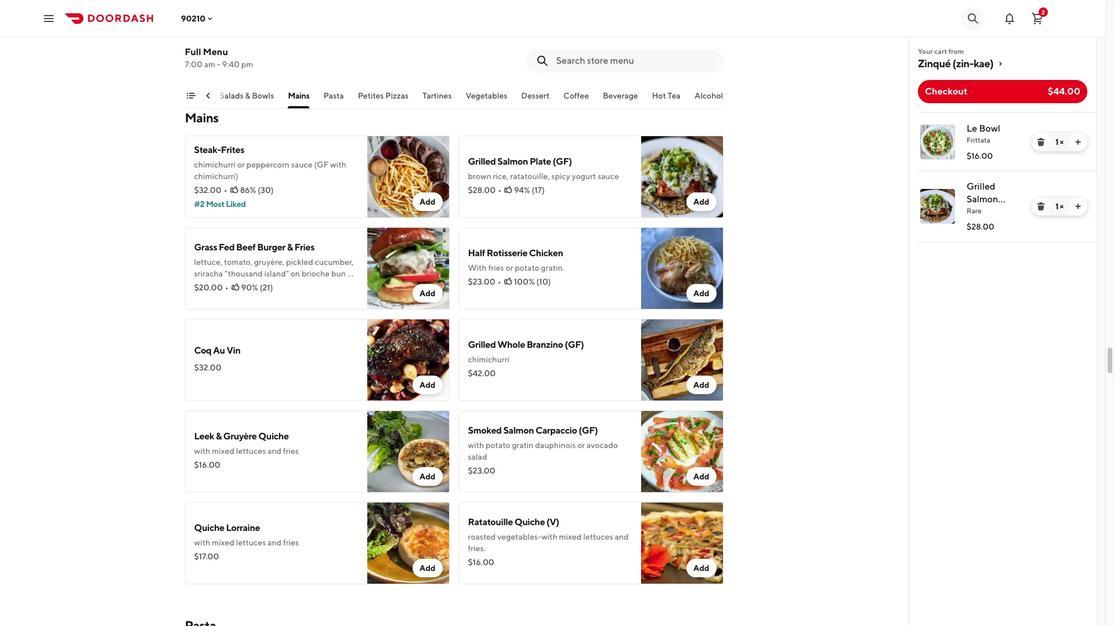 Task type: locate. For each thing, give the bounding box(es) containing it.
salmon inside grilled salmon plate (gf) brown rice, ratatouille, spicy yogurt sauce
[[498, 156, 528, 167]]

with down 'leek'
[[194, 447, 210, 456]]

grilled inside grilled salmon plate (gf)
[[967, 181, 996, 192]]

mains
[[288, 91, 310, 100], [185, 110, 219, 125]]

2 vertical spatial &
[[216, 431, 222, 442]]

quiche up $17.00
[[194, 523, 224, 534]]

0 horizontal spatial sauce
[[291, 160, 313, 169]]

le bowl image
[[920, 125, 955, 160]]

$28.00
[[468, 186, 496, 195], [967, 222, 995, 232]]

pasta button
[[323, 90, 344, 109]]

#2 most liked
[[194, 200, 246, 209]]

add one to cart image
[[1074, 138, 1083, 147]]

add
[[420, 197, 436, 207], [693, 197, 710, 207], [420, 289, 436, 298], [693, 289, 710, 298], [420, 381, 436, 390], [693, 381, 710, 390], [420, 472, 436, 482], [693, 472, 710, 482], [420, 564, 436, 573], [693, 564, 710, 573]]

potato up 100%
[[515, 263, 539, 273]]

1 horizontal spatial chimichurri
[[468, 355, 510, 364]]

0 vertical spatial plate
[[530, 156, 551, 167]]

2 $23.00 from the top
[[468, 467, 495, 476]]

0 horizontal spatial plate
[[530, 156, 551, 167]]

2 $32.00 from the top
[[194, 363, 222, 373]]

fries.
[[468, 544, 486, 554]]

burger
[[257, 242, 285, 253]]

grass fed beef burger & fries image
[[367, 228, 449, 310]]

tomato, up "thousand
[[224, 258, 253, 267]]

$16.00
[[194, 44, 220, 53], [967, 151, 993, 161], [194, 461, 220, 470], [468, 558, 494, 568]]

1 × right remove item from cart image
[[1056, 202, 1064, 211]]

1 $32.00 from the top
[[194, 186, 222, 195]]

1 horizontal spatial quiche
[[258, 431, 289, 442]]

1 horizontal spatial grilled salmon plate (gf) image
[[920, 189, 955, 224]]

(gf) inside grilled salmon plate (gf) brown rice, ratatouille, spicy yogurt sauce
[[553, 156, 572, 167]]

add button for quiche lorraine
[[413, 559, 443, 578]]

half
[[468, 248, 485, 259]]

open menu image
[[42, 11, 56, 25]]

1 horizontal spatial mains
[[288, 91, 310, 100]]

& left bowls
[[245, 91, 250, 100]]

add button for smoked salmon carpaccio (gf)
[[687, 468, 716, 486]]

1 vertical spatial $23.00
[[468, 467, 495, 476]]

1 1 from the top
[[1056, 138, 1059, 147]]

dauphinois
[[535, 441, 576, 450]]

plate inside grilled salmon plate (gf) brown rice, ratatouille, spicy yogurt sauce
[[530, 156, 551, 167]]

grilled whole branzino (gf) image
[[641, 319, 723, 402]]

dessert
[[521, 91, 550, 100]]

1 vertical spatial grilled
[[967, 181, 996, 192]]

2 vertical spatial salmon
[[503, 425, 534, 436]]

salad
[[468, 453, 487, 462]]

with down (v)
[[541, 533, 558, 542]]

frittata
[[967, 136, 991, 145]]

tomato, inside caprese salad (v, gf) fresh tomato, mozzarella, basil $16.00
[[214, 30, 243, 39]]

86% (30)
[[240, 186, 274, 195]]

frites
[[221, 145, 244, 156]]

plate inside grilled salmon plate (gf)
[[967, 207, 989, 218]]

full menu 7:00 am - 9:40 pm
[[185, 46, 253, 69]]

0 horizontal spatial &
[[216, 431, 222, 442]]

(gf) right rare
[[991, 207, 1011, 218]]

salmon up gratin
[[503, 425, 534, 436]]

salmon inside grilled salmon plate (gf)
[[967, 194, 998, 205]]

& right 'leek'
[[216, 431, 222, 442]]

0 vertical spatial 1
[[1056, 138, 1059, 147]]

potato down smoked
[[486, 441, 510, 450]]

$32.00
[[194, 186, 222, 195], [194, 363, 222, 373]]

peppercorn
[[246, 160, 290, 169]]

salmon for grilled salmon plate (gf) brown rice, ratatouille, spicy yogurt sauce
[[498, 156, 528, 167]]

0 vertical spatial chimichurri
[[194, 160, 236, 169]]

and inside quiche lorraine with mixed lettuces and fries $17.00
[[268, 539, 282, 548]]

add button for coq au vin
[[413, 376, 443, 395]]

tea
[[668, 91, 681, 100]]

pizzas
[[386, 91, 409, 100]]

grilled up $42.00
[[468, 340, 496, 351]]

0 vertical spatial $28.00
[[468, 186, 496, 195]]

1 × from the top
[[1060, 138, 1064, 147]]

grilled for grilled salmon plate (gf) brown rice, ratatouille, spicy yogurt sauce
[[468, 156, 496, 167]]

mains left the pasta
[[288, 91, 310, 100]]

& left the fries
[[287, 242, 293, 253]]

vegetables button
[[466, 90, 507, 109]]

2 horizontal spatial quiche
[[515, 517, 545, 528]]

$16.00 down "fries."
[[468, 558, 494, 568]]

list
[[909, 113, 1097, 243]]

mixed inside quiche lorraine with mixed lettuces and fries $17.00
[[212, 539, 234, 548]]

lettuce,
[[194, 258, 222, 267]]

1 vertical spatial mains
[[185, 110, 219, 125]]

salmon up rare
[[967, 194, 998, 205]]

• up #2 most liked
[[224, 186, 227, 195]]

$32.00 •
[[194, 186, 227, 195]]

× left add one to cart icon
[[1060, 202, 1064, 211]]

or inside smoked salmon carpaccio (gf) with potato gratin dauphinois or avocado salad $23.00
[[578, 441, 585, 450]]

& inside button
[[245, 91, 250, 100]]

notification bell image
[[1003, 11, 1017, 25]]

$16.00 down 'leek'
[[194, 461, 220, 470]]

2 1 × from the top
[[1056, 202, 1064, 211]]

plate for grilled salmon plate (gf) brown rice, ratatouille, spicy yogurt sauce
[[530, 156, 551, 167]]

add button for ratatouille quiche (v)
[[687, 559, 716, 578]]

$16.00 inside ratatouille quiche (v) roasted vegetables-with mixed lettuces and fries. $16.00
[[468, 558, 494, 568]]

sriracha
[[194, 269, 223, 279]]

1 for grilled salmon plate (gf)
[[1056, 202, 1059, 211]]

quiche lorraine with mixed lettuces and fries $17.00
[[194, 523, 299, 562]]

0 vertical spatial tomato,
[[214, 30, 243, 39]]

100% (10)
[[514, 277, 551, 287]]

(gf) right branzino
[[565, 340, 584, 351]]

smoked
[[468, 425, 502, 436]]

ratatouille quiche (v) image
[[641, 503, 723, 585]]

× for grilled salmon plate (gf)
[[1060, 202, 1064, 211]]

petites pizzas button
[[358, 90, 409, 109]]

1 vertical spatial sauce
[[598, 172, 619, 181]]

coq
[[194, 345, 212, 356]]

chimichurri
[[194, 160, 236, 169], [468, 355, 510, 364]]

add button for grass fed beef burger & fries
[[413, 284, 443, 303]]

1 horizontal spatial $28.00
[[967, 222, 995, 232]]

chimichurri up $42.00
[[468, 355, 510, 364]]

0 vertical spatial ×
[[1060, 138, 1064, 147]]

or inside grass fed beef burger & fries lettuce, tomato, gruyère, pickled cucumber, sriracha "thousand island" on brioche bun or in a bowl
[[347, 269, 355, 279]]

quiche lorraine image
[[367, 503, 449, 585]]

salmon inside smoked salmon carpaccio (gf) with potato gratin dauphinois or avocado salad $23.00
[[503, 425, 534, 436]]

&
[[245, 91, 250, 100], [287, 242, 293, 253], [216, 431, 222, 442]]

1 horizontal spatial potato
[[515, 263, 539, 273]]

& for bowls
[[245, 91, 250, 100]]

grilled salmon plate (gf) image
[[641, 136, 723, 218], [920, 189, 955, 224]]

1 vertical spatial 1
[[1056, 202, 1059, 211]]

salad
[[230, 15, 252, 26]]

0 horizontal spatial potato
[[486, 441, 510, 450]]

#2
[[194, 200, 205, 209]]

(gf) up spicy
[[553, 156, 572, 167]]

$42.00
[[468, 369, 496, 378]]

or right bun
[[347, 269, 355, 279]]

1 vertical spatial ×
[[1060, 202, 1064, 211]]

1 vertical spatial salmon
[[967, 194, 998, 205]]

• right $20.00
[[225, 283, 228, 293]]

with up $17.00
[[194, 539, 210, 548]]

mixed down (v)
[[559, 533, 582, 542]]

•
[[224, 186, 227, 195], [498, 186, 501, 195], [498, 277, 501, 287], [225, 283, 228, 293]]

mains down the scroll menu navigation left image
[[185, 110, 219, 125]]

1 vertical spatial &
[[287, 242, 293, 253]]

0 horizontal spatial chimichurri
[[194, 160, 236, 169]]

vegetables
[[466, 91, 507, 100]]

90210
[[181, 14, 206, 23]]

chimichurri)
[[194, 172, 238, 181]]

mixed down gruyère
[[212, 447, 234, 456]]

2 × from the top
[[1060, 202, 1064, 211]]

or down rotisserie
[[506, 263, 513, 273]]

$28.00 down the brown
[[468, 186, 496, 195]]

with right (gf
[[330, 160, 346, 169]]

0 vertical spatial &
[[245, 91, 250, 100]]

90% (21)
[[241, 283, 273, 293]]

sauce inside steak-frites chimichurri or peppercorn sauce (gf with chimichurri)
[[291, 160, 313, 169]]

quiche up vegetables-
[[515, 517, 545, 528]]

add for grilled whole branzino (gf)
[[693, 381, 710, 390]]

salmon for grilled salmon plate (gf)
[[967, 194, 998, 205]]

1 × right remove item from cart icon
[[1056, 138, 1064, 147]]

(gf) inside grilled salmon plate (gf)
[[991, 207, 1011, 218]]

with
[[330, 160, 346, 169], [468, 441, 484, 450], [194, 447, 210, 456], [541, 533, 558, 542], [194, 539, 210, 548]]

caprese
[[194, 15, 228, 26]]

add button for steak-frites
[[413, 193, 443, 211]]

with inside quiche lorraine with mixed lettuces and fries $17.00
[[194, 539, 210, 548]]

sauce left (gf
[[291, 160, 313, 169]]

• left 100%
[[498, 277, 501, 287]]

and inside leek & gruyère quiche with mixed lettuces and fries $16.00
[[268, 447, 282, 456]]

1 × for grilled salmon plate (gf)
[[1056, 202, 1064, 211]]

chimichurri up chimichurri)
[[194, 160, 236, 169]]

2 horizontal spatial &
[[287, 242, 293, 253]]

$32.00 up most
[[194, 186, 222, 195]]

2 vertical spatial grilled
[[468, 340, 496, 351]]

your
[[918, 47, 933, 56]]

tomato,
[[214, 30, 243, 39], [224, 258, 253, 267]]

$23.00 down salad
[[468, 467, 495, 476]]

1 right remove item from cart icon
[[1056, 138, 1059, 147]]

$16.00 inside list
[[967, 151, 993, 161]]

0 vertical spatial 1 ×
[[1056, 138, 1064, 147]]

add button for grilled salmon plate (gf)
[[687, 193, 716, 211]]

grilled up the brown
[[468, 156, 496, 167]]

(gf) inside grilled whole branzino (gf) chimichurri $42.00
[[565, 340, 584, 351]]

1 vertical spatial tomato,
[[224, 258, 253, 267]]

$17.00
[[194, 553, 219, 562]]

half rotisserie chicken with fries or potato gratin.
[[468, 248, 565, 273]]

2 vertical spatial fries
[[283, 539, 299, 548]]

0 vertical spatial fries
[[488, 263, 504, 273]]

1 vertical spatial 1 ×
[[1056, 202, 1064, 211]]

(gf)
[[553, 156, 572, 167], [991, 207, 1011, 218], [565, 340, 584, 351], [579, 425, 598, 436]]

most
[[206, 200, 224, 209]]

0 vertical spatial sauce
[[291, 160, 313, 169]]

bowl
[[979, 123, 1001, 134]]

tomato, down salad
[[214, 30, 243, 39]]

steak-
[[194, 145, 221, 156]]

quiche right gruyère
[[258, 431, 289, 442]]

1 vertical spatial fries
[[283, 447, 299, 456]]

with inside smoked salmon carpaccio (gf) with potato gratin dauphinois or avocado salad $23.00
[[468, 441, 484, 450]]

0 horizontal spatial $28.00
[[468, 186, 496, 195]]

sauce right yogurt
[[598, 172, 619, 181]]

$16.00 down the fresh
[[194, 44, 220, 53]]

carpaccio
[[536, 425, 577, 436]]

1 vertical spatial chimichurri
[[468, 355, 510, 364]]

lettuces
[[236, 447, 266, 456], [583, 533, 613, 542], [236, 539, 266, 548]]

2 button
[[1026, 7, 1049, 30]]

fries inside leek & gruyère quiche with mixed lettuces and fries $16.00
[[283, 447, 299, 456]]

0 horizontal spatial quiche
[[194, 523, 224, 534]]

1 horizontal spatial plate
[[967, 207, 989, 218]]

1 1 × from the top
[[1056, 138, 1064, 147]]

add for grass fed beef burger & fries
[[420, 289, 436, 298]]

1 right remove item from cart image
[[1056, 202, 1059, 211]]

quiche inside leek & gruyère quiche with mixed lettuces and fries $16.00
[[258, 431, 289, 442]]

0 vertical spatial $23.00
[[468, 277, 495, 287]]

$23.00 down with
[[468, 277, 495, 287]]

1 vertical spatial $32.00
[[194, 363, 222, 373]]

chimichurri inside grilled whole branzino (gf) chimichurri $42.00
[[468, 355, 510, 364]]

grilled inside grilled whole branzino (gf) chimichurri $42.00
[[468, 340, 496, 351]]

(gf) for grilled salmon plate (gf) brown rice, ratatouille, spicy yogurt sauce
[[553, 156, 572, 167]]

(gf) inside smoked salmon carpaccio (gf) with potato gratin dauphinois or avocado salad $23.00
[[579, 425, 598, 436]]

• down rice, on the left top of page
[[498, 186, 501, 195]]

1 horizontal spatial sauce
[[598, 172, 619, 181]]

salmon up rice, on the left top of page
[[498, 156, 528, 167]]

gratin
[[512, 441, 534, 450]]

with up salad
[[468, 441, 484, 450]]

0 vertical spatial potato
[[515, 263, 539, 273]]

gruyère,
[[254, 258, 285, 267]]

beef
[[236, 242, 256, 253]]

fries inside half rotisserie chicken with fries or potato gratin.
[[488, 263, 504, 273]]

$16.00 down frittata
[[967, 151, 993, 161]]

1 ×
[[1056, 138, 1064, 147], [1056, 202, 1064, 211]]

remove item from cart image
[[1037, 138, 1046, 147]]

(gf) up avocado
[[579, 425, 598, 436]]

add for half rotisserie chicken
[[693, 289, 710, 298]]

& inside leek & gruyère quiche with mixed lettuces and fries $16.00
[[216, 431, 222, 442]]

grilled inside grilled salmon plate (gf) brown rice, ratatouille, spicy yogurt sauce
[[468, 156, 496, 167]]

0 vertical spatial $32.00
[[194, 186, 222, 195]]

$28.00 for $28.00
[[967, 222, 995, 232]]

1 vertical spatial plate
[[967, 207, 989, 218]]

or left avocado
[[578, 441, 585, 450]]

(gf
[[314, 160, 329, 169]]

1 vertical spatial potato
[[486, 441, 510, 450]]

2 1 from the top
[[1056, 202, 1059, 211]]

grilled up rare
[[967, 181, 996, 192]]

or inside half rotisserie chicken with fries or potato gratin.
[[506, 263, 513, 273]]

bun
[[331, 269, 346, 279]]

mixed up $17.00
[[212, 539, 234, 548]]

ratatouille quiche (v) roasted vegetables-with mixed lettuces and fries. $16.00
[[468, 517, 629, 568]]

cart
[[935, 47, 947, 56]]

× left add one to cart image
[[1060, 138, 1064, 147]]

0 vertical spatial salmon
[[498, 156, 528, 167]]

quiche
[[258, 431, 289, 442], [515, 517, 545, 528], [194, 523, 224, 534]]

gruyère
[[223, 431, 257, 442]]

$28.00 inside list
[[967, 222, 995, 232]]

$32.00 down coq
[[194, 363, 222, 373]]

2 items, open order cart image
[[1031, 11, 1045, 25]]

add for quiche lorraine
[[420, 564, 436, 573]]

0 vertical spatial grilled
[[468, 156, 496, 167]]

hot tea button
[[652, 90, 681, 109]]

$28.00 down rare
[[967, 222, 995, 232]]

sauce
[[291, 160, 313, 169], [598, 172, 619, 181]]

(v,
[[254, 15, 265, 26]]

or down frites
[[237, 160, 245, 169]]

1 vertical spatial $28.00
[[967, 222, 995, 232]]

1 horizontal spatial &
[[245, 91, 250, 100]]



Task type: describe. For each thing, give the bounding box(es) containing it.
beverage
[[603, 91, 638, 100]]

(21)
[[260, 283, 273, 293]]

bowls
[[252, 91, 274, 100]]

94%
[[514, 186, 530, 195]]

half rotisserie chicken image
[[641, 228, 723, 310]]

grilled for grilled whole branzino (gf) chimichurri $42.00
[[468, 340, 496, 351]]

grilled salmon plate (gf)
[[967, 181, 1011, 218]]

ratatouille,
[[510, 172, 550, 181]]

add for coq au vin
[[420, 381, 436, 390]]

hot tea
[[652, 91, 681, 100]]

vegetables-
[[497, 533, 541, 542]]

coffee
[[564, 91, 589, 100]]

chicken
[[529, 248, 563, 259]]

leek & gruyère quiche with mixed lettuces and fries $16.00
[[194, 431, 299, 470]]

zinqué (zin-kae) link
[[918, 57, 1088, 71]]

potato inside half rotisserie chicken with fries or potato gratin.
[[515, 263, 539, 273]]

add one to cart image
[[1074, 202, 1083, 211]]

100%
[[514, 277, 535, 287]]

(10)
[[537, 277, 551, 287]]

$20.00
[[194, 283, 223, 293]]

$23.00 •
[[468, 277, 501, 287]]

add button for grilled whole branzino (gf)
[[687, 376, 716, 395]]

0 vertical spatial mains
[[288, 91, 310, 100]]

add for ratatouille quiche (v)
[[693, 564, 710, 573]]

spicy
[[552, 172, 570, 181]]

lorraine
[[226, 523, 260, 534]]

island"
[[264, 269, 289, 279]]

petites pizzas
[[358, 91, 409, 100]]

or inside steak-frites chimichurri or peppercorn sauce (gf with chimichurri)
[[237, 160, 245, 169]]

fries
[[295, 242, 315, 253]]

90%
[[241, 283, 258, 293]]

remove item from cart image
[[1037, 202, 1046, 211]]

$28.00 for $28.00 •
[[468, 186, 496, 195]]

$23.00 inside smoked salmon carpaccio (gf) with potato gratin dauphinois or avocado salad $23.00
[[468, 467, 495, 476]]

0 horizontal spatial mains
[[185, 110, 219, 125]]

lettuces inside ratatouille quiche (v) roasted vegetables-with mixed lettuces and fries. $16.00
[[583, 533, 613, 542]]

rotisserie
[[487, 248, 528, 259]]

salads & bowls button
[[220, 90, 274, 109]]

steak-frites chimichurri or peppercorn sauce (gf with chimichurri)
[[194, 145, 346, 181]]

roasted
[[468, 533, 496, 542]]

$32.00 for $32.00
[[194, 363, 222, 373]]

grass
[[194, 242, 217, 253]]

• for half rotisserie chicken
[[498, 277, 501, 287]]

zinqué
[[918, 57, 951, 70]]

& for gruyère
[[216, 431, 222, 442]]

with inside leek & gruyère quiche with mixed lettuces and fries $16.00
[[194, 447, 210, 456]]

chimichurri inside steak-frites chimichurri or peppercorn sauce (gf with chimichurri)
[[194, 160, 236, 169]]

salmon for smoked salmon carpaccio (gf) with potato gratin dauphinois or avocado salad $23.00
[[503, 425, 534, 436]]

× for le bowl
[[1060, 138, 1064, 147]]

fresh
[[194, 30, 213, 39]]

caprese salad (v, gf) image
[[367, 0, 449, 77]]

ratatouille
[[468, 517, 513, 528]]

$16.00 inside leek & gruyère quiche with mixed lettuces and fries $16.00
[[194, 461, 220, 470]]

alcohol button
[[695, 90, 723, 109]]

(17)
[[532, 186, 545, 195]]

with
[[468, 263, 487, 273]]

zinqué (zin-kae)
[[918, 57, 994, 70]]

le bowl frittata
[[967, 123, 1001, 145]]

with inside ratatouille quiche (v) roasted vegetables-with mixed lettuces and fries. $16.00
[[541, 533, 558, 542]]

quiche inside ratatouille quiche (v) roasted vegetables-with mixed lettuces and fries. $16.00
[[515, 517, 545, 528]]

1 × for le bowl
[[1056, 138, 1064, 147]]

0 horizontal spatial grilled salmon plate (gf) image
[[641, 136, 723, 218]]

tartines
[[423, 91, 452, 100]]

potato inside smoked salmon carpaccio (gf) with potato gratin dauphinois or avocado salad $23.00
[[486, 441, 510, 450]]

fries inside quiche lorraine with mixed lettuces and fries $17.00
[[283, 539, 299, 548]]

kae)
[[974, 57, 994, 70]]

add button for leek & gruyère quiche
[[413, 468, 443, 486]]

a
[[202, 281, 207, 290]]

$20.00 •
[[194, 283, 228, 293]]

(gf) for grilled salmon plate (gf)
[[991, 207, 1011, 218]]

le
[[967, 123, 977, 134]]

sauce inside grilled salmon plate (gf) brown rice, ratatouille, spicy yogurt sauce
[[598, 172, 619, 181]]

au
[[213, 345, 225, 356]]

plate for grilled salmon plate (gf)
[[967, 207, 989, 218]]

list containing le bowl
[[909, 113, 1097, 243]]

and inside ratatouille quiche (v) roasted vegetables-with mixed lettuces and fries. $16.00
[[615, 533, 629, 542]]

& inside grass fed beef burger & fries lettuce, tomato, gruyère, pickled cucumber, sriracha "thousand island" on brioche bun or in a bowl
[[287, 242, 293, 253]]

on
[[291, 269, 300, 279]]

(gf) for grilled whole branzino (gf) chimichurri $42.00
[[565, 340, 584, 351]]

(gf) for smoked salmon carpaccio (gf) with potato gratin dauphinois or avocado salad $23.00
[[579, 425, 598, 436]]

add for smoked salmon carpaccio (gf)
[[693, 472, 710, 482]]

1 $23.00 from the top
[[468, 277, 495, 287]]

rice,
[[493, 172, 509, 181]]

$44.00
[[1048, 86, 1081, 97]]

scroll menu navigation left image
[[203, 91, 213, 100]]

petites
[[358, 91, 384, 100]]

• for grilled salmon plate (gf)
[[498, 186, 501, 195]]

leek
[[194, 431, 214, 442]]

tartines button
[[423, 90, 452, 109]]

add for leek & gruyère quiche
[[420, 472, 436, 482]]

dessert button
[[521, 90, 550, 109]]

steak frites image
[[367, 136, 449, 218]]

$16.00 inside caprese salad (v, gf) fresh tomato, mozzarella, basil $16.00
[[194, 44, 220, 53]]

lettuces inside quiche lorraine with mixed lettuces and fries $17.00
[[236, 539, 266, 548]]

94% (17)
[[514, 186, 545, 195]]

smoked salmon carpaccio (gf) image
[[641, 411, 723, 493]]

• for steak-frites
[[224, 186, 227, 195]]

2
[[1042, 8, 1045, 15]]

86%
[[240, 186, 256, 195]]

rare
[[967, 207, 982, 215]]

beverage button
[[603, 90, 638, 109]]

mixed inside ratatouille quiche (v) roasted vegetables-with mixed lettuces and fries. $16.00
[[559, 533, 582, 542]]

basil
[[288, 30, 304, 39]]

(zin-
[[953, 57, 974, 70]]

"thousand
[[225, 269, 263, 279]]

(v)
[[547, 517, 559, 528]]

(30)
[[258, 186, 274, 195]]

add button for half rotisserie chicken
[[687, 284, 716, 303]]

yogurt
[[572, 172, 596, 181]]

mixed inside leek & gruyère quiche with mixed lettuces and fries $16.00
[[212, 447, 234, 456]]

$32.00 for $32.00 •
[[194, 186, 222, 195]]

grilled for grilled salmon plate (gf)
[[967, 181, 996, 192]]

whole
[[498, 340, 525, 351]]

add for grilled salmon plate (gf)
[[693, 197, 710, 207]]

tomato, inside grass fed beef burger & fries lettuce, tomato, gruyère, pickled cucumber, sriracha "thousand island" on brioche bun or in a bowl
[[224, 258, 253, 267]]

Item Search search field
[[556, 55, 714, 67]]

salads
[[220, 91, 244, 100]]

• for grass fed beef burger & fries
[[225, 283, 228, 293]]

leek & gruyère quiche image
[[367, 411, 449, 493]]

gf)
[[267, 15, 283, 26]]

grilled salmon plate (gf) brown rice, ratatouille, spicy yogurt sauce
[[468, 156, 619, 181]]

menu
[[203, 46, 228, 57]]

with inside steak-frites chimichurri or peppercorn sauce (gf with chimichurri)
[[330, 160, 346, 169]]

coq au vin image
[[367, 319, 449, 402]]

add for steak-frites
[[420, 197, 436, 207]]

avocado
[[587, 441, 618, 450]]

hot
[[652, 91, 666, 100]]

am
[[204, 60, 215, 69]]

lettuces inside leek & gruyère quiche with mixed lettuces and fries $16.00
[[236, 447, 266, 456]]

quiche inside quiche lorraine with mixed lettuces and fries $17.00
[[194, 523, 224, 534]]

1 for le bowl
[[1056, 138, 1059, 147]]

fed
[[219, 242, 235, 253]]

checkout
[[925, 86, 968, 97]]

salads & bowls
[[220, 91, 274, 100]]

coq au vin
[[194, 345, 241, 356]]

brioche
[[302, 269, 330, 279]]

show menu categories image
[[186, 91, 195, 100]]



Task type: vqa. For each thing, say whether or not it's contained in the screenshot.


